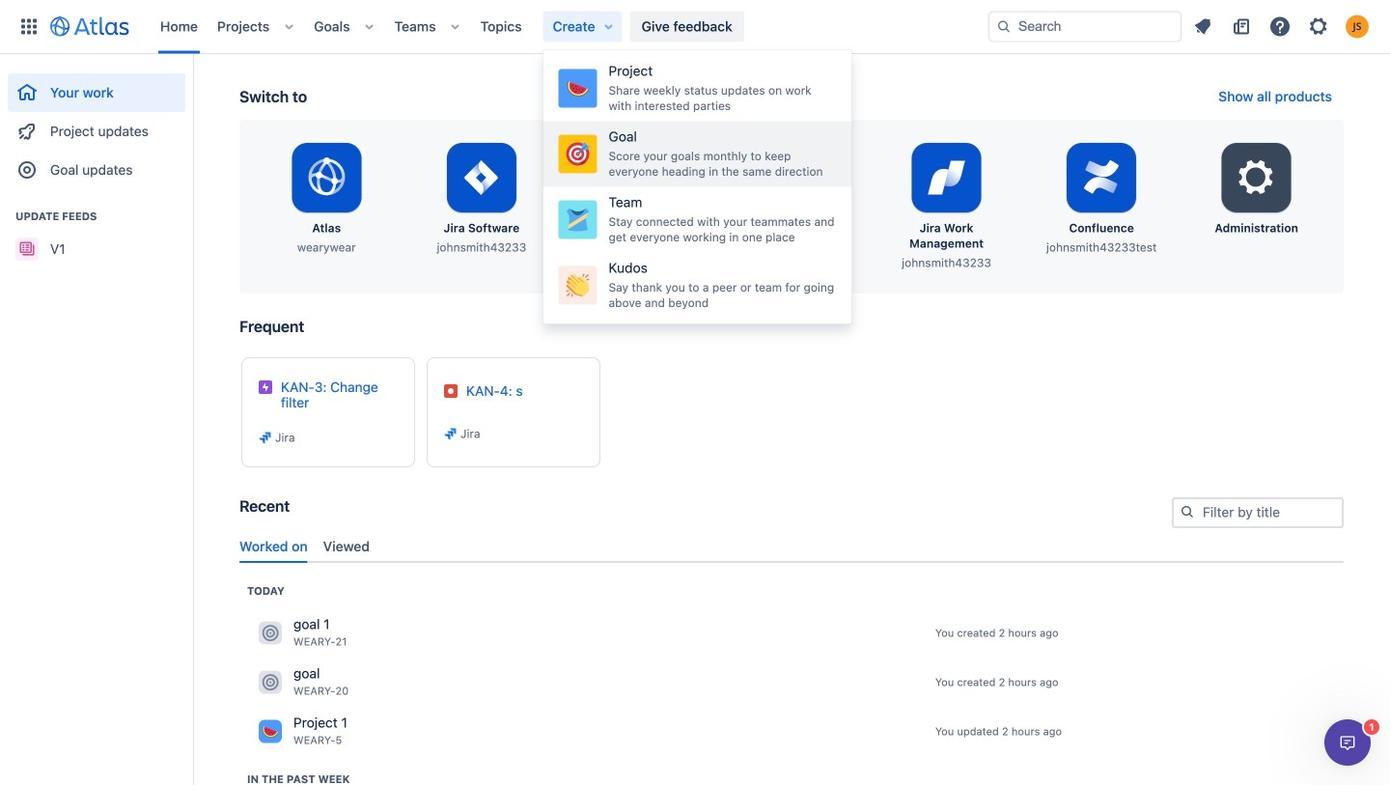 Task type: vqa. For each thing, say whether or not it's contained in the screenshot.
the bottom heading
yes



Task type: locate. For each thing, give the bounding box(es) containing it.
1 townsquare image from the top
[[259, 621, 282, 645]]

1 vertical spatial townsquare image
[[259, 671, 282, 694]]

1 vertical spatial heading
[[247, 772, 350, 785]]

0 vertical spatial townsquare image
[[259, 621, 282, 645]]

tab list
[[232, 531, 1352, 563]]

notifications image
[[1192, 15, 1215, 38]]

townsquare image
[[259, 621, 282, 645], [259, 671, 282, 694]]

group
[[543, 50, 852, 324], [8, 54, 185, 195], [8, 189, 185, 274]]

jira image
[[443, 426, 459, 441], [258, 430, 273, 445], [258, 430, 273, 445]]

0 vertical spatial heading
[[247, 583, 285, 599]]

None search field
[[989, 11, 1182, 42]]

heading
[[247, 583, 285, 599], [247, 772, 350, 785]]

banner
[[0, 0, 1391, 54]]

:dart: image
[[566, 142, 590, 166]]

help image
[[1269, 15, 1292, 38]]

dialog
[[1325, 720, 1372, 766]]

:watermelon: image
[[566, 77, 590, 100], [566, 77, 590, 100]]

:dart: image
[[566, 142, 590, 166]]

:clap: image
[[566, 274, 590, 297], [566, 274, 590, 297]]

:running_shirt_with_sash: image
[[566, 208, 590, 231], [566, 208, 590, 231]]

2 townsquare image from the top
[[259, 671, 282, 694]]



Task type: describe. For each thing, give the bounding box(es) containing it.
search image
[[1180, 504, 1196, 520]]

Search field
[[989, 11, 1182, 42]]

top element
[[12, 0, 989, 54]]

settings image
[[1234, 155, 1280, 201]]

townsquare image
[[259, 720, 282, 743]]

Filter by title field
[[1175, 499, 1343, 526]]

2 heading from the top
[[247, 772, 350, 785]]

settings image
[[1308, 15, 1331, 38]]

jira image
[[443, 426, 459, 441]]

search image
[[997, 19, 1012, 34]]

switch to... image
[[17, 15, 41, 38]]

1 heading from the top
[[247, 583, 285, 599]]

account image
[[1346, 15, 1370, 38]]



